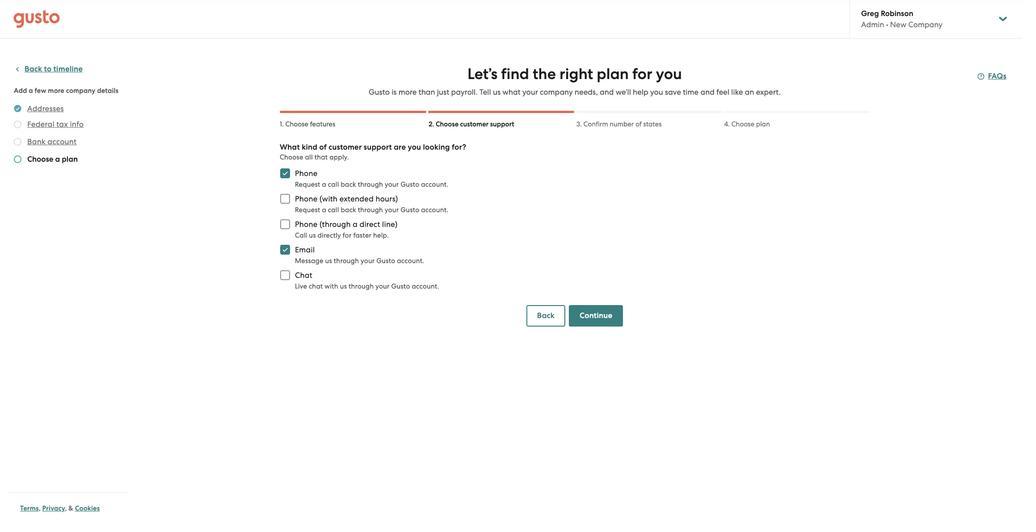 Task type: describe. For each thing, give the bounding box(es) containing it.
•
[[887, 20, 889, 29]]

add a few more company details
[[14, 87, 119, 95]]

choose features
[[286, 120, 336, 128]]

live
[[295, 283, 307, 291]]

plan inside let's find the right plan for you gusto is more than just payroll. tell us what your company needs, and we'll help you save time and feel like an expert.
[[597, 65, 629, 83]]

expert.
[[757, 88, 781, 97]]

(through
[[320, 220, 351, 229]]

Phone (through a direct line) checkbox
[[276, 215, 295, 234]]

1 horizontal spatial customer
[[461, 120, 489, 128]]

states
[[644, 120, 662, 128]]

apply.
[[330, 153, 349, 161]]

greg
[[862, 9, 880, 18]]

bank
[[27, 137, 46, 146]]

account
[[48, 137, 77, 146]]

account. for phone (with extended hours)
[[421, 206, 449, 214]]

feel
[[717, 88, 730, 97]]

back button
[[527, 305, 566, 327]]

save
[[665, 88, 682, 97]]

back to timeline button
[[14, 64, 83, 75]]

back for back to timeline
[[25, 64, 42, 74]]

let's find the right plan for you gusto is more than just payroll. tell us what your company needs, and we'll help you save time and feel like an expert.
[[369, 65, 781, 97]]

terms , privacy , & cookies
[[20, 505, 100, 513]]

support inside what kind of customer support are you looking for? choose all that apply.
[[364, 143, 392, 152]]

line)
[[382, 220, 398, 229]]

faqs button
[[978, 71, 1007, 82]]

addresses
[[27, 104, 64, 113]]

company
[[909, 20, 943, 29]]

request for phone (with extended hours)
[[295, 206, 320, 214]]

call us directly for faster help.
[[295, 232, 389, 240]]

tell
[[480, 88, 491, 97]]

your up live chat with us through your gusto account.
[[361, 257, 375, 265]]

direct
[[360, 220, 380, 229]]

(with
[[320, 195, 338, 204]]

bank account button
[[27, 136, 77, 147]]

back for back
[[538, 311, 555, 321]]

gusto for chat
[[392, 283, 410, 291]]

you for are
[[408, 143, 421, 152]]

call for phone
[[328, 181, 339, 189]]

2 and from the left
[[701, 88, 715, 97]]

choose for choose features
[[286, 120, 309, 128]]

directly
[[318, 232, 341, 240]]

like
[[732, 88, 744, 97]]

is
[[392, 88, 397, 97]]

phone for phone (through a direct line)
[[295, 220, 318, 229]]

greg robinson admin • new company
[[862, 9, 943, 29]]

Phone checkbox
[[276, 164, 295, 183]]

a down (with
[[322, 206, 326, 214]]

hours)
[[376, 195, 398, 204]]

what
[[280, 143, 300, 152]]

extended
[[340, 195, 374, 204]]

addresses button
[[27, 103, 64, 114]]

Chat checkbox
[[276, 266, 295, 285]]

faster
[[354, 232, 372, 240]]

a up (with
[[322, 181, 326, 189]]

&
[[68, 505, 73, 513]]

choose for choose customer support
[[436, 120, 459, 128]]

are
[[394, 143, 406, 152]]

email
[[295, 246, 315, 254]]

circle check image
[[14, 103, 21, 114]]

federal tax info button
[[27, 119, 84, 130]]

gusto for phone (with extended hours)
[[401, 206, 420, 214]]

choose for choose plan
[[732, 120, 755, 128]]

what
[[503, 88, 521, 97]]

what kind of customer support are you looking for? choose all that apply.
[[280, 143, 467, 161]]

help.
[[373, 232, 389, 240]]

0 horizontal spatial company
[[66, 87, 96, 95]]

choose plan
[[732, 120, 771, 128]]

of for kind
[[320, 143, 327, 152]]

details
[[97, 87, 119, 95]]

choose inside what kind of customer support are you looking for? choose all that apply.
[[280, 153, 304, 161]]

choose for choose a plan
[[27, 155, 53, 164]]

choose a plan
[[27, 155, 78, 164]]

confirm number of states
[[584, 120, 662, 128]]

Phone (with extended hours) checkbox
[[276, 189, 295, 209]]

cookies button
[[75, 504, 100, 514]]

home image
[[13, 10, 60, 28]]

check image
[[14, 121, 21, 128]]

federal
[[27, 120, 54, 129]]

info
[[70, 120, 84, 129]]

cookies
[[75, 505, 100, 513]]

to
[[44, 64, 52, 74]]

account. for chat
[[412, 283, 440, 291]]

your for phone
[[385, 181, 399, 189]]



Task type: locate. For each thing, give the bounding box(es) containing it.
1 vertical spatial customer
[[329, 143, 362, 152]]

0 vertical spatial request
[[295, 181, 320, 189]]

a down account
[[55, 155, 60, 164]]

us
[[493, 88, 501, 97], [309, 232, 316, 240], [325, 257, 332, 265], [340, 283, 347, 291]]

payroll.
[[452, 88, 478, 97]]

2 , from the left
[[65, 505, 67, 513]]

request a call back through your gusto account. up the extended in the left top of the page
[[295, 181, 449, 189]]

0 horizontal spatial and
[[600, 88, 614, 97]]

of for number
[[636, 120, 642, 128]]

3 phone from the top
[[295, 220, 318, 229]]

for down phone (through a direct line)
[[343, 232, 352, 240]]

plan down expert.
[[757, 120, 771, 128]]

let's
[[468, 65, 498, 83]]

1 and from the left
[[600, 88, 614, 97]]

choose down bank
[[27, 155, 53, 164]]

support down what
[[491, 120, 515, 128]]

0 vertical spatial back
[[341, 181, 356, 189]]

kind
[[302, 143, 318, 152]]

0 vertical spatial back
[[25, 64, 42, 74]]

message
[[295, 257, 324, 265]]

your for chat
[[376, 283, 390, 291]]

1 horizontal spatial company
[[540, 88, 573, 97]]

your inside let's find the right plan for you gusto is more than just payroll. tell us what your company needs, and we'll help you save time and feel like an expert.
[[523, 88, 538, 97]]

you right are
[[408, 143, 421, 152]]

us right with
[[340, 283, 347, 291]]

plan down account
[[62, 155, 78, 164]]

phone for phone (with extended hours)
[[295, 195, 318, 204]]

a inside choose a plan list
[[55, 155, 60, 164]]

0 vertical spatial plan
[[597, 65, 629, 83]]

1 horizontal spatial of
[[636, 120, 642, 128]]

1 vertical spatial check image
[[14, 156, 21, 163]]

0 vertical spatial for
[[633, 65, 653, 83]]

few
[[35, 87, 46, 95]]

0 vertical spatial check image
[[14, 138, 21, 146]]

time
[[684, 88, 699, 97]]

2 vertical spatial plan
[[62, 155, 78, 164]]

a up faster
[[353, 220, 358, 229]]

all
[[305, 153, 313, 161]]

through up the extended in the left top of the page
[[358, 181, 383, 189]]

1 vertical spatial plan
[[757, 120, 771, 128]]

1 horizontal spatial plan
[[597, 65, 629, 83]]

you right help
[[651, 88, 664, 97]]

2 request a call back through your gusto account. from the top
[[295, 206, 449, 214]]

2 vertical spatial phone
[[295, 220, 318, 229]]

request
[[295, 181, 320, 189], [295, 206, 320, 214]]

confirm
[[584, 120, 609, 128]]

1 horizontal spatial ,
[[65, 505, 67, 513]]

1 vertical spatial call
[[328, 206, 339, 214]]

0 horizontal spatial for
[[343, 232, 352, 240]]

0 vertical spatial you
[[657, 65, 683, 83]]

your down message us through your gusto account.
[[376, 283, 390, 291]]

0 horizontal spatial support
[[364, 143, 392, 152]]

message us through your gusto account.
[[295, 257, 425, 265]]

robinson
[[882, 9, 914, 18]]

more inside let's find the right plan for you gusto is more than just payroll. tell us what your company needs, and we'll help you save time and feel like an expert.
[[399, 88, 417, 97]]

1 horizontal spatial support
[[491, 120, 515, 128]]

gusto for phone
[[401, 181, 420, 189]]

a left 'few'
[[29, 87, 33, 95]]

customer inside what kind of customer support are you looking for? choose all that apply.
[[329, 143, 362, 152]]

1 vertical spatial request
[[295, 206, 320, 214]]

0 horizontal spatial back
[[25, 64, 42, 74]]

1 vertical spatial request a call back through your gusto account.
[[295, 206, 449, 214]]

0 horizontal spatial customer
[[329, 143, 362, 152]]

request a call back through your gusto account. for phone
[[295, 181, 449, 189]]

company inside let's find the right plan for you gusto is more than just payroll. tell us what your company needs, and we'll help you save time and feel like an expert.
[[540, 88, 573, 97]]

, left &
[[65, 505, 67, 513]]

phone
[[295, 169, 318, 178], [295, 195, 318, 204], [295, 220, 318, 229]]

through for phone
[[358, 181, 383, 189]]

back to timeline
[[25, 64, 83, 74]]

choose a plan list
[[14, 103, 124, 167]]

and left we'll
[[600, 88, 614, 97]]

phone for phone
[[295, 169, 318, 178]]

terms
[[20, 505, 39, 513]]

1 vertical spatial phone
[[295, 195, 318, 204]]

2 vertical spatial you
[[408, 143, 421, 152]]

gusto inside let's find the right plan for you gusto is more than just payroll. tell us what your company needs, and we'll help you save time and feel like an expert.
[[369, 88, 390, 97]]

your down 'hours)'
[[385, 206, 399, 214]]

call up (with
[[328, 181, 339, 189]]

0 horizontal spatial of
[[320, 143, 327, 152]]

choose up 'what'
[[286, 120, 309, 128]]

1 call from the top
[[328, 181, 339, 189]]

admin
[[862, 20, 885, 29]]

back
[[341, 181, 356, 189], [341, 206, 356, 214]]

2 phone from the top
[[295, 195, 318, 204]]

your right what
[[523, 88, 538, 97]]

us right the message
[[325, 257, 332, 265]]

new
[[891, 20, 907, 29]]

looking
[[423, 143, 450, 152]]

back for phone
[[341, 181, 356, 189]]

right
[[560, 65, 594, 83]]

1 , from the left
[[39, 505, 41, 513]]

for?
[[452, 143, 467, 152]]

1 horizontal spatial and
[[701, 88, 715, 97]]

live chat with us through your gusto account.
[[295, 283, 440, 291]]

tax
[[56, 120, 68, 129]]

1 vertical spatial back
[[538, 311, 555, 321]]

0 horizontal spatial ,
[[39, 505, 41, 513]]

request for phone
[[295, 181, 320, 189]]

company down 'the'
[[540, 88, 573, 97]]

2 horizontal spatial plan
[[757, 120, 771, 128]]

plan up we'll
[[597, 65, 629, 83]]

back for phone (with extended hours)
[[341, 206, 356, 214]]

0 horizontal spatial more
[[48, 87, 64, 95]]

through for chat
[[349, 283, 374, 291]]

of
[[636, 120, 642, 128], [320, 143, 327, 152]]

1 check image from the top
[[14, 138, 21, 146]]

check image
[[14, 138, 21, 146], [14, 156, 21, 163]]

choose inside list
[[27, 155, 53, 164]]

request up (with
[[295, 181, 320, 189]]

plan
[[597, 65, 629, 83], [757, 120, 771, 128], [62, 155, 78, 164]]

add
[[14, 87, 27, 95]]

phone up call
[[295, 220, 318, 229]]

us inside let's find the right plan for you gusto is more than just payroll. tell us what your company needs, and we'll help you save time and feel like an expert.
[[493, 88, 501, 97]]

1 vertical spatial you
[[651, 88, 664, 97]]

more right is
[[399, 88, 417, 97]]

1 horizontal spatial back
[[538, 311, 555, 321]]

request down (with
[[295, 206, 320, 214]]

1 vertical spatial for
[[343, 232, 352, 240]]

we'll
[[616, 88, 632, 97]]

and left feel
[[701, 88, 715, 97]]

you inside what kind of customer support are you looking for? choose all that apply.
[[408, 143, 421, 152]]

1 phone from the top
[[295, 169, 318, 178]]

of left the states
[[636, 120, 642, 128]]

just
[[437, 88, 450, 97]]

than
[[419, 88, 435, 97]]

you for for
[[657, 65, 683, 83]]

features
[[310, 120, 336, 128]]

number
[[610, 120, 634, 128]]

faqs
[[989, 72, 1007, 81]]

1 horizontal spatial more
[[399, 88, 417, 97]]

bank account
[[27, 137, 77, 146]]

call down (with
[[328, 206, 339, 214]]

back
[[25, 64, 42, 74], [538, 311, 555, 321]]

gusto
[[369, 88, 390, 97], [401, 181, 420, 189], [401, 206, 420, 214], [377, 257, 396, 265], [392, 283, 410, 291]]

more right 'few'
[[48, 87, 64, 95]]

us right call
[[309, 232, 316, 240]]

call for phone (with extended hours)
[[328, 206, 339, 214]]

0 horizontal spatial plan
[[62, 155, 78, 164]]

phone down all
[[295, 169, 318, 178]]

your for phone (with extended hours)
[[385, 206, 399, 214]]

back down phone (with extended hours)
[[341, 206, 356, 214]]

company
[[66, 87, 96, 95], [540, 88, 573, 97]]

for up help
[[633, 65, 653, 83]]

company down timeline
[[66, 87, 96, 95]]

phone (through a direct line)
[[295, 220, 398, 229]]

request a call back through your gusto account.
[[295, 181, 449, 189], [295, 206, 449, 214]]

1 vertical spatial of
[[320, 143, 327, 152]]

needs,
[[575, 88, 598, 97]]

,
[[39, 505, 41, 513], [65, 505, 67, 513]]

customer up the apply.
[[329, 143, 362, 152]]

help
[[633, 88, 649, 97]]

more
[[48, 87, 64, 95], [399, 88, 417, 97]]

back inside button
[[538, 311, 555, 321]]

0 vertical spatial customer
[[461, 120, 489, 128]]

call
[[328, 181, 339, 189], [328, 206, 339, 214]]

an
[[745, 88, 755, 97]]

request a call back through your gusto account. for phone (with extended hours)
[[295, 206, 449, 214]]

timeline
[[53, 64, 83, 74]]

you up "save"
[[657, 65, 683, 83]]

choose customer support
[[436, 120, 515, 128]]

2 call from the top
[[328, 206, 339, 214]]

1 back from the top
[[341, 181, 356, 189]]

your
[[523, 88, 538, 97], [385, 181, 399, 189], [385, 206, 399, 214], [361, 257, 375, 265], [376, 283, 390, 291]]

1 request from the top
[[295, 181, 320, 189]]

with
[[325, 283, 339, 291]]

back up phone (with extended hours)
[[341, 181, 356, 189]]

0 vertical spatial support
[[491, 120, 515, 128]]

1 horizontal spatial for
[[633, 65, 653, 83]]

2 back from the top
[[341, 206, 356, 214]]

continue button
[[569, 305, 624, 327]]

0 vertical spatial phone
[[295, 169, 318, 178]]

us right tell
[[493, 88, 501, 97]]

account. for phone
[[421, 181, 449, 189]]

plan inside choose a plan list
[[62, 155, 78, 164]]

the
[[533, 65, 556, 83]]

0 vertical spatial request a call back through your gusto account.
[[295, 181, 449, 189]]

through up direct
[[358, 206, 383, 214]]

2 check image from the top
[[14, 156, 21, 163]]

find
[[502, 65, 530, 83]]

choose up looking on the left top of the page
[[436, 120, 459, 128]]

, left "privacy" link
[[39, 505, 41, 513]]

your up 'hours)'
[[385, 181, 399, 189]]

account.
[[421, 181, 449, 189], [421, 206, 449, 214], [397, 257, 425, 265], [412, 283, 440, 291]]

0 vertical spatial call
[[328, 181, 339, 189]]

2 request from the top
[[295, 206, 320, 214]]

choose down like
[[732, 120, 755, 128]]

support left are
[[364, 143, 392, 152]]

privacy link
[[42, 505, 65, 513]]

through down message us through your gusto account.
[[349, 283, 374, 291]]

request a call back through your gusto account. up direct
[[295, 206, 449, 214]]

privacy
[[42, 505, 65, 513]]

Email checkbox
[[276, 240, 295, 260]]

continue
[[580, 311, 613, 321]]

phone left (with
[[295, 195, 318, 204]]

terms link
[[20, 505, 39, 513]]

1 request a call back through your gusto account. from the top
[[295, 181, 449, 189]]

for
[[633, 65, 653, 83], [343, 232, 352, 240]]

chat
[[309, 283, 323, 291]]

1 vertical spatial support
[[364, 143, 392, 152]]

customer up for?
[[461, 120, 489, 128]]

through
[[358, 181, 383, 189], [358, 206, 383, 214], [334, 257, 359, 265], [349, 283, 374, 291]]

chat
[[295, 271, 313, 280]]

1 vertical spatial back
[[341, 206, 356, 214]]

call
[[295, 232, 307, 240]]

of up that on the left top
[[320, 143, 327, 152]]

phone (with extended hours)
[[295, 195, 398, 204]]

for inside let's find the right plan for you gusto is more than just payroll. tell us what your company needs, and we'll help you save time and feel like an expert.
[[633, 65, 653, 83]]

through down call us directly for faster help.
[[334, 257, 359, 265]]

that
[[315, 153, 328, 161]]

0 vertical spatial of
[[636, 120, 642, 128]]

federal tax info
[[27, 120, 84, 129]]

through for phone (with extended hours)
[[358, 206, 383, 214]]

back inside button
[[25, 64, 42, 74]]

a
[[29, 87, 33, 95], [55, 155, 60, 164], [322, 181, 326, 189], [322, 206, 326, 214], [353, 220, 358, 229]]

choose down 'what'
[[280, 153, 304, 161]]

of inside what kind of customer support are you looking for? choose all that apply.
[[320, 143, 327, 152]]



Task type: vqa. For each thing, say whether or not it's contained in the screenshot.
Hr
no



